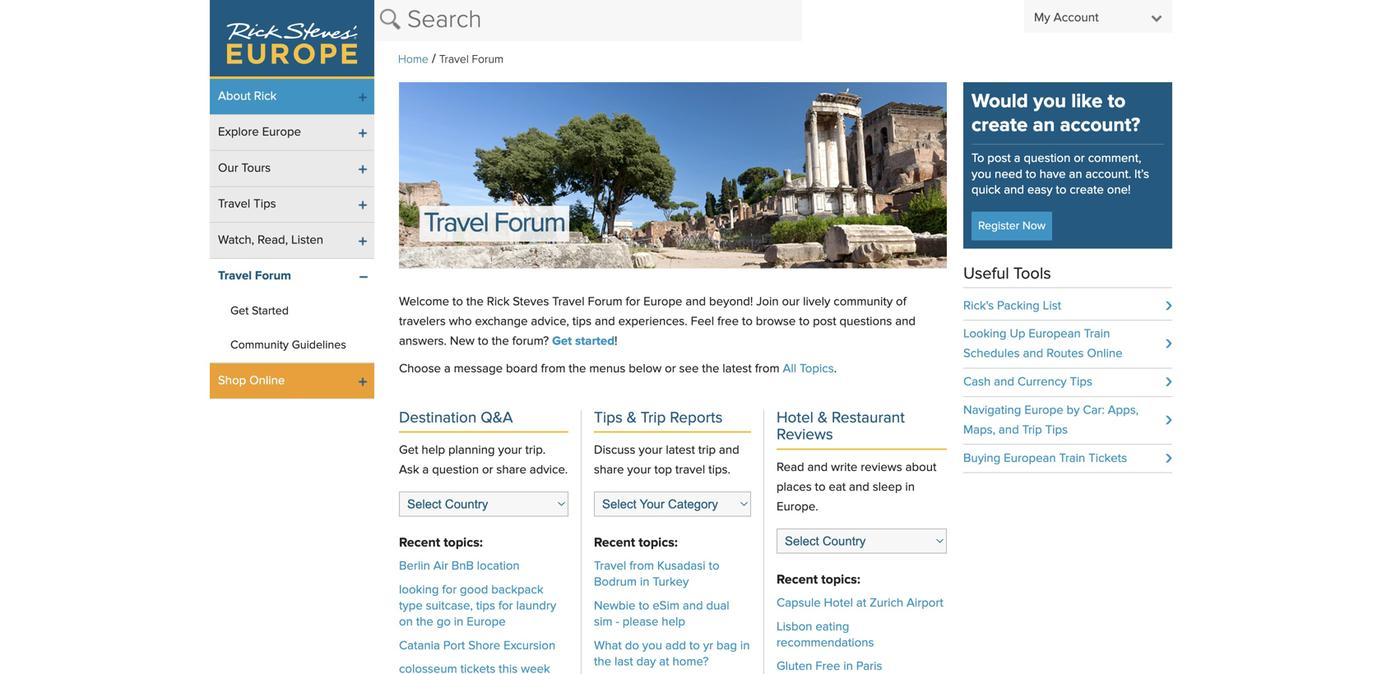 Task type: locate. For each thing, give the bounding box(es) containing it.
and down navigating
[[999, 425, 1019, 437]]

1 vertical spatial rick
[[487, 296, 510, 309]]

share down discuss
[[594, 465, 624, 477]]

maps,
[[964, 425, 996, 437]]

1 horizontal spatial recent
[[594, 537, 635, 550]]

board
[[506, 363, 538, 376]]

0 vertical spatial get
[[230, 306, 249, 317]]

0 vertical spatial online
[[1087, 348, 1123, 361]]

shop
[[218, 375, 246, 388]]

europe inside welcome to the rick steves travel forum for europe and beyond! join our lively community of travelers who exchange advice, tips and experiences. feel free to browse to post questions and answers. new to the forum?
[[644, 296, 683, 309]]

get down advice,
[[552, 336, 572, 348]]

packing
[[997, 300, 1040, 313]]

travel forum inside / navigation
[[218, 270, 291, 283]]

topics: for hotel
[[822, 574, 861, 587]]

0 vertical spatial at
[[857, 598, 867, 610]]

recent topics: up travel from kusadasi to bodrum in turkey
[[594, 537, 678, 550]]

2 horizontal spatial topics:
[[822, 574, 861, 587]]

exchange
[[475, 316, 528, 328]]

reports
[[670, 411, 723, 427]]

buying
[[964, 453, 1001, 465]]

help down destination
[[422, 445, 445, 457]]

you inside what do you add to yr bag in the last day at home?
[[643, 641, 662, 653]]

type
[[399, 601, 423, 613]]

topics: for destination
[[444, 537, 483, 550]]

0 horizontal spatial hotel
[[777, 411, 814, 427]]

would
[[972, 92, 1029, 112]]

1 horizontal spatial a
[[444, 363, 451, 376]]

trip inside navigating europe by car: apps, maps, and trip tips
[[1023, 425, 1043, 437]]

travel
[[439, 54, 469, 65], [218, 198, 250, 211], [424, 210, 488, 238], [218, 270, 252, 283], [552, 296, 585, 309], [594, 561, 627, 573]]

1 horizontal spatial get
[[399, 445, 419, 457]]

to inside would you like to create an account?
[[1108, 92, 1126, 112]]

routes
[[1047, 348, 1084, 361]]

latest
[[723, 363, 752, 376], [666, 445, 695, 457]]

0 vertical spatial create
[[972, 116, 1028, 136]]

1 share from the left
[[497, 465, 527, 477]]

recent topics: up capsule
[[777, 574, 861, 587]]

0 horizontal spatial recent topics:
[[399, 537, 483, 550]]

1 vertical spatial create
[[1070, 184, 1104, 197]]

online right routes
[[1087, 348, 1123, 361]]

see
[[679, 363, 699, 376]]

a up need
[[1014, 153, 1021, 165]]

hotel inside 'hotel & restaurant reviews'
[[777, 411, 814, 427]]

in inside travel from kusadasi to bodrum in turkey
[[640, 577, 650, 589]]

online inside shop online link
[[249, 375, 285, 388]]

topics: up travel from kusadasi to bodrum in turkey
[[639, 537, 678, 550]]

the right on
[[416, 617, 434, 629]]

for for forum
[[626, 296, 641, 309]]

the inside looking for good backpack type suitcase, tips for laundry on the go in europe
[[416, 617, 434, 629]]

1 vertical spatial post
[[813, 316, 837, 328]]

0 horizontal spatial latest
[[666, 445, 695, 457]]

at right day
[[659, 657, 670, 669]]

2 horizontal spatial for
[[626, 296, 641, 309]]

latest down free
[[723, 363, 752, 376]]

1 vertical spatial tips
[[476, 601, 495, 613]]

or down 'planning'
[[482, 465, 493, 477]]

and inside to post a question or comment, you need to have an account. it's quick and easy to create one!
[[1004, 184, 1025, 197]]

and down of
[[896, 316, 916, 328]]

get inside / navigation
[[230, 306, 249, 317]]

backpack
[[492, 585, 544, 597]]

travel inside travel from kusadasi to bodrum in turkey
[[594, 561, 627, 573]]

to left yr
[[690, 641, 700, 653]]

you up day
[[643, 641, 662, 653]]

question down 'planning'
[[432, 465, 479, 477]]

1 vertical spatial for
[[442, 585, 457, 597]]

explore
[[218, 126, 259, 139]]

create down account.
[[1070, 184, 1104, 197]]

0 horizontal spatial post
[[813, 316, 837, 328]]

travel forum
[[424, 210, 565, 238], [218, 270, 291, 283]]

train down rick's packing list link
[[1084, 329, 1111, 341]]

to post a question or comment, you need to have an account. it's quick and easy to create one!
[[972, 153, 1150, 197]]

to right kusadasi
[[709, 561, 720, 573]]

rick right about
[[254, 90, 277, 103]]

a right ask
[[423, 465, 429, 477]]

0 vertical spatial or
[[1074, 153, 1085, 165]]

0 vertical spatial hotel
[[777, 411, 814, 427]]

1 horizontal spatial or
[[665, 363, 676, 376]]

rick inside / navigation
[[254, 90, 277, 103]]

about
[[218, 90, 251, 103]]

choose
[[399, 363, 441, 376]]

in left turkey
[[640, 577, 650, 589]]

recent up capsule
[[777, 574, 818, 587]]

for down 'backpack'
[[499, 601, 513, 613]]

navigating europe by car: apps, maps, and trip tips
[[964, 405, 1139, 437]]

home?
[[673, 657, 709, 669]]

an up have
[[1033, 116, 1055, 136]]

online right shop
[[249, 375, 285, 388]]

your inside get help planning your trip. ask a question or share advice.
[[498, 445, 522, 457]]

and right "eat"
[[849, 482, 870, 494]]

2 horizontal spatial you
[[1034, 92, 1067, 112]]

0 vertical spatial rick
[[254, 90, 277, 103]]

0 horizontal spatial from
[[541, 363, 566, 376]]

or inside get help planning your trip. ask a question or share advice.
[[482, 465, 493, 477]]

get for get help planning your trip. ask a question or share advice.
[[399, 445, 419, 457]]

1 vertical spatial help
[[662, 617, 686, 629]]

create inside would you like to create an account?
[[972, 116, 1028, 136]]

2 vertical spatial or
[[482, 465, 493, 477]]

from
[[541, 363, 566, 376], [755, 363, 780, 376], [630, 561, 654, 573]]

our tours link
[[210, 151, 374, 186]]

or for choose a message board from the menus below or see the latest from all topics .
[[665, 363, 676, 376]]

european down navigating europe by car: apps, maps, and trip tips on the bottom right of the page
[[1004, 453, 1056, 465]]

catania port shore excursion link
[[399, 641, 556, 653]]

discuss
[[594, 445, 636, 457]]

1 vertical spatial hotel
[[824, 598, 853, 610]]

1 vertical spatial or
[[665, 363, 676, 376]]

1 horizontal spatial an
[[1069, 169, 1083, 181]]

in right go
[[454, 617, 464, 629]]

an inside would you like to create an account?
[[1033, 116, 1055, 136]]

account.
[[1086, 169, 1132, 181]]

& up reviews at bottom
[[818, 411, 828, 427]]

1 horizontal spatial online
[[1087, 348, 1123, 361]]

for up suitcase, on the left bottom of the page
[[442, 585, 457, 597]]

the down exchange
[[492, 336, 509, 348]]

0 vertical spatial tips
[[573, 316, 592, 328]]

0 horizontal spatial help
[[422, 445, 445, 457]]

/ navigation
[[210, 0, 1173, 399]]

1 horizontal spatial at
[[857, 598, 867, 610]]

from up bodrum on the bottom left
[[630, 561, 654, 573]]

to left "eat"
[[815, 482, 826, 494]]

q&a
[[481, 411, 513, 427]]

hotel
[[777, 411, 814, 427], [824, 598, 853, 610]]

forum up started
[[588, 296, 623, 309]]

1 vertical spatial european
[[1004, 453, 1056, 465]]

get up ask
[[399, 445, 419, 457]]

0 horizontal spatial share
[[497, 465, 527, 477]]

0 horizontal spatial rick
[[254, 90, 277, 103]]

and inside navigating europe by car: apps, maps, and trip tips
[[999, 425, 1019, 437]]

0 vertical spatial post
[[988, 153, 1011, 165]]

0 horizontal spatial an
[[1033, 116, 1055, 136]]

1 vertical spatial a
[[444, 363, 451, 376]]

looking
[[399, 585, 439, 597]]

topics: up bnb
[[444, 537, 483, 550]]

your left top
[[627, 465, 651, 477]]

0 vertical spatial european
[[1029, 329, 1081, 341]]

from right board
[[541, 363, 566, 376]]

1 vertical spatial an
[[1069, 169, 1083, 181]]

1 horizontal spatial create
[[1070, 184, 1104, 197]]

turkey
[[653, 577, 689, 589]]

/
[[432, 53, 436, 66]]

rick steves' europe image
[[210, 0, 374, 77]]

create inside to post a question or comment, you need to have an account. it's quick and easy to create one!
[[1070, 184, 1104, 197]]

post up need
[[988, 153, 1011, 165]]

help inside get help planning your trip. ask a question or share advice.
[[422, 445, 445, 457]]

european up routes
[[1029, 329, 1081, 341]]

for inside welcome to the rick steves travel forum for europe and beyond! join our lively community of travelers who exchange advice, tips and experiences. feel free to browse to post questions and answers. new to the forum?
[[626, 296, 641, 309]]

europe up our tours link at the top
[[262, 126, 301, 139]]

a right choose
[[444, 363, 451, 376]]

tools
[[1014, 266, 1052, 283]]

gluten
[[777, 661, 813, 674]]

& up discuss
[[627, 411, 637, 427]]

1 vertical spatial latest
[[666, 445, 695, 457]]

0 horizontal spatial create
[[972, 116, 1028, 136]]

1 horizontal spatial help
[[662, 617, 686, 629]]

tips down by
[[1046, 425, 1068, 437]]

port
[[443, 641, 465, 653]]

0 vertical spatial question
[[1024, 153, 1071, 165]]

0 horizontal spatial online
[[249, 375, 285, 388]]

1 horizontal spatial &
[[818, 411, 828, 427]]

list
[[1043, 300, 1062, 313]]

share inside the discuss your latest trip and share your top travel tips.
[[594, 465, 624, 477]]

1 horizontal spatial recent topics:
[[594, 537, 678, 550]]

to inside newbie to esim and dual sim - please help
[[639, 601, 650, 613]]

1 vertical spatial you
[[972, 169, 992, 181]]

and down up
[[1023, 348, 1044, 361]]

0 vertical spatial you
[[1034, 92, 1067, 112]]

an inside to post a question or comment, you need to have an account. it's quick and easy to create one!
[[1069, 169, 1083, 181]]

please
[[623, 617, 659, 629]]

1 horizontal spatial share
[[594, 465, 624, 477]]

0 vertical spatial help
[[422, 445, 445, 457]]

paris
[[857, 661, 883, 674]]

1 vertical spatial at
[[659, 657, 670, 669]]

question inside to post a question or comment, you need to have an account. it's quick and easy to create one!
[[1024, 153, 1071, 165]]

1 & from the left
[[627, 411, 637, 427]]

your left trip.
[[498, 445, 522, 457]]

navigating europe by car: apps, maps, and trip tips link
[[964, 401, 1173, 441]]

rick up exchange
[[487, 296, 510, 309]]

in inside looking for good backpack type suitcase, tips for laundry on the go in europe
[[454, 617, 464, 629]]

to up account?
[[1108, 92, 1126, 112]]

1 horizontal spatial question
[[1024, 153, 1071, 165]]

europe inside looking for good backpack type suitcase, tips for laundry on the go in europe
[[467, 617, 506, 629]]

create down 'would'
[[972, 116, 1028, 136]]

trip up buying european train tickets
[[1023, 425, 1043, 437]]

1 horizontal spatial travel forum
[[424, 210, 565, 238]]

and inside looking up european train schedules and routes online
[[1023, 348, 1044, 361]]

0 horizontal spatial &
[[627, 411, 637, 427]]

post down lively
[[813, 316, 837, 328]]

the down what
[[594, 657, 612, 669]]

for up experiences.
[[626, 296, 641, 309]]

0 horizontal spatial trip
[[641, 411, 666, 427]]

to
[[1108, 92, 1126, 112], [1026, 169, 1037, 181], [1056, 184, 1067, 197], [453, 296, 463, 309], [742, 316, 753, 328], [799, 316, 810, 328], [478, 336, 489, 348], [815, 482, 826, 494], [709, 561, 720, 573], [639, 601, 650, 613], [690, 641, 700, 653]]

to up please
[[639, 601, 650, 613]]

train left tickets
[[1060, 453, 1086, 465]]

travel tips link
[[210, 187, 374, 222]]

home link
[[398, 54, 429, 65]]

0 horizontal spatial at
[[659, 657, 670, 669]]

share down trip.
[[497, 465, 527, 477]]

lisbon eating recommendations
[[777, 622, 874, 650]]

and left write
[[808, 462, 828, 474]]

recent up berlin
[[399, 537, 440, 550]]

1 horizontal spatial topics:
[[639, 537, 678, 550]]

1 vertical spatial question
[[432, 465, 479, 477]]

0 horizontal spatial travel forum
[[218, 270, 291, 283]]

post
[[988, 153, 1011, 165], [813, 316, 837, 328]]

2 horizontal spatial recent
[[777, 574, 818, 587]]

0 horizontal spatial recent
[[399, 537, 440, 550]]

our tours
[[218, 162, 271, 175]]

1 horizontal spatial tips
[[573, 316, 592, 328]]

planning
[[449, 445, 495, 457]]

and inside newbie to esim and dual sim - please help
[[683, 601, 703, 613]]

our
[[218, 162, 238, 175]]

europe up shore
[[467, 617, 506, 629]]

1 horizontal spatial trip
[[1023, 425, 1043, 437]]

0 horizontal spatial topics:
[[444, 537, 483, 550]]

2 vertical spatial you
[[643, 641, 662, 653]]

to inside travel from kusadasi to bodrum in turkey
[[709, 561, 720, 573]]

tips down good at the bottom left of page
[[476, 601, 495, 613]]

my account
[[1035, 11, 1099, 24]]

tours
[[242, 162, 271, 175]]

1 horizontal spatial for
[[499, 601, 513, 613]]

you left like
[[1034, 92, 1067, 112]]

rick
[[254, 90, 277, 103], [487, 296, 510, 309]]

explore europe
[[218, 126, 301, 139]]

forum right '/'
[[472, 54, 504, 65]]

0 horizontal spatial a
[[423, 465, 429, 477]]

1 vertical spatial online
[[249, 375, 285, 388]]

0 horizontal spatial you
[[643, 641, 662, 653]]

1 vertical spatial travel forum
[[218, 270, 291, 283]]

0 horizontal spatial tips
[[476, 601, 495, 613]]

1 vertical spatial get
[[552, 336, 572, 348]]

1 horizontal spatial you
[[972, 169, 992, 181]]

forum inside welcome to the rick steves travel forum for europe and beyond! join our lively community of travelers who exchange advice, tips and experiences. feel free to browse to post questions and answers. new to the forum?
[[588, 296, 623, 309]]

help inside newbie to esim and dual sim - please help
[[662, 617, 686, 629]]

1 horizontal spatial post
[[988, 153, 1011, 165]]

advice.
[[530, 465, 568, 477]]

our
[[782, 296, 800, 309]]

berlin
[[399, 561, 430, 573]]

get inside get help planning your trip. ask a question or share advice.
[[399, 445, 419, 457]]

1 horizontal spatial from
[[630, 561, 654, 573]]

0 horizontal spatial get
[[230, 306, 249, 317]]

hotel up reviews at bottom
[[777, 411, 814, 427]]

or left comment,
[[1074, 153, 1085, 165]]

& for tips
[[627, 411, 637, 427]]

to down lively
[[799, 316, 810, 328]]

the forum image
[[399, 82, 947, 269]]

shop online link
[[210, 364, 374, 399]]

up
[[1010, 329, 1026, 341]]

question inside get help planning your trip. ask a question or share advice.
[[432, 465, 479, 477]]

you down 'to'
[[972, 169, 992, 181]]

1 horizontal spatial rick
[[487, 296, 510, 309]]

or left see
[[665, 363, 676, 376]]

0 vertical spatial for
[[626, 296, 641, 309]]

0 horizontal spatial or
[[482, 465, 493, 477]]

trip left reports in the bottom of the page
[[641, 411, 666, 427]]

from left all
[[755, 363, 780, 376]]

register now link
[[972, 212, 1053, 241]]

the down get started link
[[569, 363, 586, 376]]

quick
[[972, 184, 1001, 197]]

your
[[498, 445, 522, 457], [639, 445, 663, 457], [627, 465, 651, 477]]

to down have
[[1056, 184, 1067, 197]]

about rick link
[[210, 79, 374, 114]]

0 vertical spatial latest
[[723, 363, 752, 376]]

0 vertical spatial an
[[1033, 116, 1055, 136]]

chevron down black image
[[1151, 11, 1163, 24]]

of
[[896, 296, 907, 309]]

2 horizontal spatial a
[[1014, 153, 1021, 165]]

recent topics: up air
[[399, 537, 483, 550]]

2 vertical spatial get
[[399, 445, 419, 457]]

at inside what do you add to yr bag in the last day at home?
[[659, 657, 670, 669]]

the up who
[[466, 296, 484, 309]]

your up top
[[639, 445, 663, 457]]

european inside buying european train tickets link
[[1004, 453, 1056, 465]]

0 horizontal spatial question
[[432, 465, 479, 477]]

and up started
[[595, 316, 615, 328]]

and left the "dual"
[[683, 601, 703, 613]]

& inside 'hotel & restaurant reviews'
[[818, 411, 828, 427]]

0 vertical spatial train
[[1084, 329, 1111, 341]]

question up have
[[1024, 153, 1071, 165]]

2 horizontal spatial recent topics:
[[777, 574, 861, 587]]

tips up watch, read, listen
[[254, 198, 276, 211]]

get for get started
[[230, 306, 249, 317]]

looking for good backpack type suitcase, tips for laundry on the go in europe link
[[399, 585, 557, 629]]

for for tips
[[499, 601, 513, 613]]

recent for tips & trip reports
[[594, 537, 635, 550]]

get started !
[[552, 336, 618, 348]]

recent
[[399, 537, 440, 550], [594, 537, 635, 550], [777, 574, 818, 587]]

2 vertical spatial a
[[423, 465, 429, 477]]

2 vertical spatial for
[[499, 601, 513, 613]]

buying european train tickets link
[[964, 449, 1173, 469]]

tickets
[[1089, 453, 1128, 465]]

menus
[[590, 363, 626, 376]]

tips up discuss
[[594, 411, 623, 427]]

europe down "currency"
[[1025, 405, 1064, 417]]

tips up get started link
[[573, 316, 592, 328]]

buying european train tickets
[[964, 453, 1128, 465]]

and down need
[[1004, 184, 1025, 197]]

looking up european train schedules and routes online
[[964, 329, 1123, 361]]

an right have
[[1069, 169, 1083, 181]]

help down esim in the bottom of the page
[[662, 617, 686, 629]]

rick's
[[964, 300, 994, 313]]

2 share from the left
[[594, 465, 624, 477]]

2 & from the left
[[818, 411, 828, 427]]

in down about at the bottom of page
[[906, 482, 915, 494]]

capsule hotel at zurich airport link
[[777, 598, 944, 610]]

topics:
[[444, 537, 483, 550], [639, 537, 678, 550], [822, 574, 861, 587]]

hotel up eating at the right
[[824, 598, 853, 610]]

recent up bodrum on the bottom left
[[594, 537, 635, 550]]

or
[[1074, 153, 1085, 165], [665, 363, 676, 376], [482, 465, 493, 477]]

europe up experiences.
[[644, 296, 683, 309]]

destination q&a
[[399, 411, 513, 427]]

0 vertical spatial a
[[1014, 153, 1021, 165]]

latest up travel at bottom
[[666, 445, 695, 457]]

cash
[[964, 377, 991, 389]]

2 horizontal spatial get
[[552, 336, 572, 348]]

about
[[906, 462, 937, 474]]

esim
[[653, 601, 680, 613]]

-
[[616, 617, 620, 629]]

recent topics: for hotel & restaurant reviews
[[777, 574, 861, 587]]

recent topics: for destination q&a
[[399, 537, 483, 550]]

topics: up the capsule hotel at zurich airport in the bottom of the page
[[822, 574, 861, 587]]

2 horizontal spatial or
[[1074, 153, 1085, 165]]

steves
[[513, 296, 549, 309]]

car:
[[1083, 405, 1105, 417]]



Task type: vqa. For each thing, say whether or not it's contained in the screenshot.
you to the middle
yes



Task type: describe. For each thing, give the bounding box(es) containing it.
home / travel forum
[[398, 53, 504, 66]]

you inside to post a question or comment, you need to have an account. it's quick and easy to create one!
[[972, 169, 992, 181]]

zurich
[[870, 598, 904, 610]]

laundry
[[516, 601, 557, 613]]

travel inside 'home / travel forum'
[[439, 54, 469, 65]]

now
[[1023, 221, 1046, 232]]

in inside read and write reviews about places to eat and sleep in europe.
[[906, 482, 915, 494]]

lisbon
[[777, 622, 813, 634]]

2 horizontal spatial from
[[755, 363, 780, 376]]

you inside would you like to create an account?
[[1034, 92, 1067, 112]]

message
[[454, 363, 503, 376]]

travel forum link
[[210, 259, 374, 294]]

dual
[[707, 601, 730, 613]]

answers.
[[399, 336, 447, 348]]

forum inside 'home / travel forum'
[[472, 54, 504, 65]]

recent topics: for tips & trip reports
[[594, 537, 678, 550]]

like
[[1072, 92, 1103, 112]]

a inside get help planning your trip. ask a question or share advice.
[[423, 465, 429, 477]]

european inside looking up european train schedules and routes online
[[1029, 329, 1081, 341]]

in right free on the right of page
[[844, 661, 853, 674]]

join
[[757, 296, 779, 309]]

lisbon eating recommendations link
[[777, 622, 874, 650]]

or inside to post a question or comment, you need to have an account. it's quick and easy to create one!
[[1074, 153, 1085, 165]]

explore europe link
[[210, 115, 374, 150]]

0 vertical spatial travel forum
[[424, 210, 565, 238]]

and up feel
[[686, 296, 706, 309]]

and right cash at the right of page
[[994, 377, 1015, 389]]

0 horizontal spatial for
[[442, 585, 457, 597]]

day
[[637, 657, 656, 669]]

what
[[594, 641, 622, 653]]

by
[[1067, 405, 1080, 417]]

& for hotel
[[818, 411, 828, 427]]

from inside travel from kusadasi to bodrum in turkey
[[630, 561, 654, 573]]

comment,
[[1089, 153, 1142, 165]]

forum up started at the top left of page
[[255, 270, 291, 283]]

and inside the discuss your latest trip and share your top travel tips.
[[719, 445, 740, 457]]

to up the easy
[[1026, 169, 1037, 181]]

watch,
[[218, 234, 254, 247]]

watch, read, listen link
[[210, 223, 374, 258]]

useful tools
[[964, 266, 1052, 283]]

europe inside navigating europe by car: apps, maps, and trip tips
[[1025, 405, 1064, 417]]

restaurant
[[832, 411, 905, 427]]

all topics link
[[783, 363, 834, 376]]

europe inside / navigation
[[262, 126, 301, 139]]

free
[[816, 661, 841, 674]]

my account link
[[1025, 0, 1173, 33]]

sim
[[594, 617, 613, 629]]

suitcase,
[[426, 601, 473, 613]]

tips inside welcome to the rick steves travel forum for europe and beyond! join our lively community of travelers who exchange advice, tips and experiences. feel free to browse to post questions and answers. new to the forum?
[[573, 316, 592, 328]]

top
[[655, 465, 672, 477]]

add
[[666, 641, 686, 653]]

online inside looking up european train schedules and routes online
[[1087, 348, 1123, 361]]

to up who
[[453, 296, 463, 309]]

what do you add to yr bag in the last day at home?
[[594, 641, 750, 669]]

train inside looking up european train schedules and routes online
[[1084, 329, 1111, 341]]

recent for hotel & restaurant reviews
[[777, 574, 818, 587]]

eat
[[829, 482, 846, 494]]

rick inside welcome to the rick steves travel forum for europe and beyond! join our lively community of travelers who exchange advice, tips and experiences. feel free to browse to post questions and answers. new to the forum?
[[487, 296, 510, 309]]

tips inside looking for good backpack type suitcase, tips for laundry on the go in europe
[[476, 601, 495, 613]]

1 horizontal spatial hotel
[[824, 598, 853, 610]]

below
[[629, 363, 662, 376]]

about rick
[[218, 90, 277, 103]]

good
[[460, 585, 488, 597]]

looking for good backpack type suitcase, tips for laundry on the go in europe
[[399, 585, 557, 629]]

get started link
[[552, 336, 615, 348]]

tips inside / navigation
[[254, 198, 276, 211]]

go
[[437, 617, 451, 629]]

to inside read and write reviews about places to eat and sleep in europe.
[[815, 482, 826, 494]]

reviews
[[777, 428, 833, 444]]

latest inside the discuss your latest trip and share your top travel tips.
[[666, 445, 695, 457]]

write
[[831, 462, 858, 474]]

bodrum
[[594, 577, 637, 589]]

to right new
[[478, 336, 489, 348]]

forum?
[[512, 336, 549, 348]]

started
[[575, 336, 615, 348]]

1 horizontal spatial latest
[[723, 363, 752, 376]]

Search the Rick Steves website text field
[[374, 0, 802, 41]]

listen
[[291, 234, 323, 247]]

cash and currency tips link
[[964, 373, 1173, 393]]

get for get started !
[[552, 336, 572, 348]]

or for get help planning your trip. ask a question or share advice.
[[482, 465, 493, 477]]

do
[[625, 641, 639, 653]]

newbie
[[594, 601, 636, 613]]

newbie to esim and dual sim - please help link
[[594, 601, 730, 629]]

useful
[[964, 266, 1010, 283]]

community guidelines
[[230, 340, 346, 352]]

post inside to post a question or comment, you need to have an account. it's quick and easy to create one!
[[988, 153, 1011, 165]]

to
[[972, 153, 985, 165]]

bag
[[717, 641, 737, 653]]

recent for destination q&a
[[399, 537, 440, 550]]

apps,
[[1108, 405, 1139, 417]]

guidelines
[[292, 340, 346, 352]]

register
[[979, 221, 1020, 232]]

the right see
[[702, 363, 720, 376]]

tips up by
[[1070, 377, 1093, 389]]

watch, read, listen
[[218, 234, 323, 247]]

feel
[[691, 316, 714, 328]]

welcome to the rick steves travel forum for europe and beyond! join our lively community of travelers who exchange advice, tips and experiences. feel free to browse to post questions and answers. new to the forum?
[[399, 296, 916, 348]]

account
[[1054, 11, 1099, 24]]

kusadasi
[[658, 561, 706, 573]]

tips inside navigating europe by car: apps, maps, and trip tips
[[1046, 425, 1068, 437]]

travel inside welcome to the rick steves travel forum for europe and beyond! join our lively community of travelers who exchange advice, tips and experiences. feel free to browse to post questions and answers. new to the forum?
[[552, 296, 585, 309]]

a inside to post a question or comment, you need to have an account. it's quick and easy to create one!
[[1014, 153, 1021, 165]]

to right free
[[742, 316, 753, 328]]

travelers
[[399, 316, 446, 328]]

topics: for tips
[[639, 537, 678, 550]]

eating
[[816, 622, 850, 634]]

started
[[252, 306, 289, 317]]

1 vertical spatial train
[[1060, 453, 1086, 465]]

one!
[[1108, 184, 1131, 197]]

places
[[777, 482, 812, 494]]

the inside what do you add to yr bag in the last day at home?
[[594, 657, 612, 669]]

air
[[433, 561, 448, 573]]

share inside get help planning your trip. ask a question or share advice.
[[497, 465, 527, 477]]

travel
[[676, 465, 706, 477]]

excursion
[[504, 641, 556, 653]]

post inside welcome to the rick steves travel forum for europe and beyond! join our lively community of travelers who exchange advice, tips and experiences. feel free to browse to post questions and answers. new to the forum?
[[813, 316, 837, 328]]

have
[[1040, 169, 1066, 181]]

cash and currency tips
[[964, 377, 1093, 389]]

to inside what do you add to yr bag in the last day at home?
[[690, 641, 700, 653]]

travel from kusadasi to bodrum in turkey
[[594, 561, 720, 589]]

trip
[[699, 445, 716, 457]]

in inside what do you add to yr bag in the last day at home?
[[741, 641, 750, 653]]

choose a message board from the menus below or see the latest from all topics .
[[399, 363, 837, 376]]

forum up steves at top left
[[494, 210, 565, 238]]

what do you add to yr bag in the last day at home? link
[[594, 641, 750, 669]]

schedules
[[964, 348, 1020, 361]]



